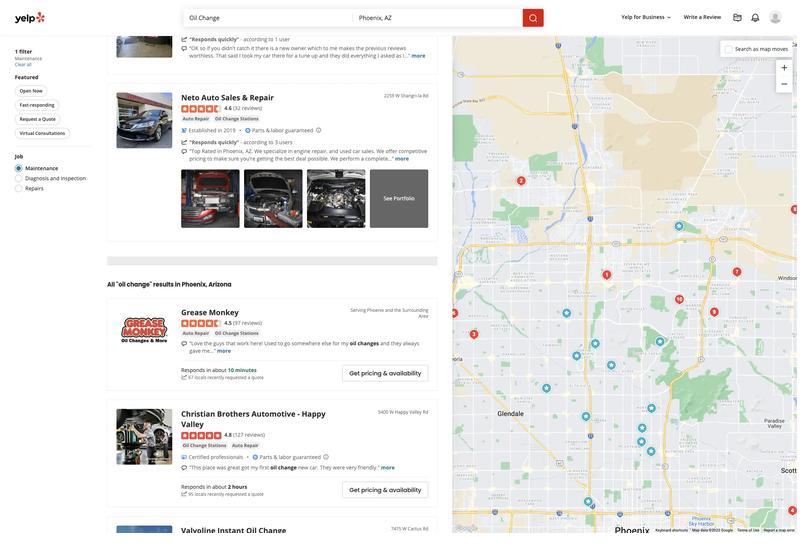 Task type: locate. For each thing, give the bounding box(es) containing it.
competitive
[[399, 148, 427, 155]]

s
[[380, 2, 383, 8]]

quickly" for - according to 1 user
[[218, 36, 239, 43]]

1 vertical spatial parts
[[260, 454, 272, 461]]

1 vertical spatial reviews)
[[242, 320, 262, 327]]

1 "responds from the top
[[189, 36, 217, 43]]

oil change stations down (32
[[215, 116, 259, 122]]

1 happy from the left
[[302, 410, 326, 420]]

1 quickly" from the top
[[218, 36, 239, 43]]

Find text field
[[189, 14, 347, 22]]

2 vertical spatial 16 speech v2 image
[[181, 466, 187, 471]]

auto repair up "love
[[183, 331, 209, 337]]

parts & labor guaranteed for established in 2019
[[252, 127, 313, 134]]

the up everything
[[356, 45, 364, 52]]

availability
[[389, 370, 421, 378], [389, 486, 421, 495]]

to
[[269, 36, 274, 43], [323, 45, 328, 52], [269, 139, 274, 146], [207, 155, 212, 162], [278, 340, 283, 347]]

labor for established in 2019
[[271, 127, 284, 134]]

auto repair up "responds quickly" - according to 1 user
[[232, 25, 259, 31]]

"love the guys that work here! used to go somewhere else for my oil changes
[[189, 340, 379, 347]]

2 recently from the top
[[208, 492, 224, 498]]

2 get pricing & availability button from the top
[[343, 482, 428, 499]]

oil up established in 2019
[[215, 116, 221, 122]]

stations for "oil change stations" link above so
[[208, 25, 226, 31]]

repair down 4.6 star rating image
[[195, 116, 209, 122]]

they inside and they always gave me..."
[[391, 340, 402, 347]]

1 quote from the top
[[251, 375, 264, 381]]

recently down responds in about 2 hours
[[208, 492, 224, 498]]

(32
[[233, 105, 241, 112]]

1 horizontal spatial car
[[353, 148, 360, 155]]

guaranteed
[[285, 127, 313, 134], [293, 454, 321, 461]]

change for "oil change stations" link below (97
[[223, 331, 239, 337]]

fast-
[[20, 102, 30, 108]]

2 rd from the top
[[423, 410, 428, 416]]

0 horizontal spatial car
[[263, 52, 271, 59]]

0 horizontal spatial oil
[[270, 464, 277, 472]]

my right got
[[251, 464, 258, 472]]

1 requested from the top
[[225, 375, 247, 381]]

2 vertical spatial w
[[403, 526, 407, 533]]

reviews
[[388, 45, 406, 52]]

auto up 4.6 star rating image
[[202, 93, 219, 103]]

change down 4.8 star rating "image"
[[190, 443, 207, 449]]

2 availability from the top
[[389, 486, 421, 495]]

in right results
[[175, 281, 181, 289]]

1 get from the top
[[350, 370, 360, 378]]

1 vertical spatial valvoline instant oil change image
[[467, 327, 482, 342]]

get down changes on the left bottom of page
[[350, 370, 360, 378]]

1 vertical spatial requested
[[225, 492, 247, 498]]

1 availability from the top
[[389, 370, 421, 378]]

2 according from the top
[[244, 139, 267, 146]]

0 vertical spatial map
[[760, 45, 771, 52]]

1 recently from the top
[[208, 375, 224, 381]]

repair up "responds quickly" - according to 1 user
[[244, 25, 259, 31]]

me
[[330, 45, 338, 52]]

i down the previous on the left
[[378, 52, 379, 59]]

here!
[[250, 340, 263, 347]]

1 get pricing & availability from the top
[[350, 370, 421, 378]]

stations up certified professionals
[[208, 443, 226, 449]]

67
[[188, 375, 194, 381]]

2 quote from the top
[[251, 492, 264, 498]]

w for repair
[[396, 93, 400, 99]]

get pricing & availability down friendly." on the bottom of the page
[[350, 486, 421, 495]]

stations down 4.6 (32 reviews)
[[240, 116, 259, 122]]

1 vertical spatial recently
[[208, 492, 224, 498]]

oil up 16 certified professionals v2 image
[[183, 443, 189, 449]]

2 about from the top
[[212, 484, 227, 491]]

16 speech v2 image down 16 certified professionals v2 image
[[181, 466, 187, 471]]

valvoline instant oil change image
[[672, 219, 687, 234]]

neto auto sales & repair image
[[117, 93, 172, 149], [588, 337, 603, 352]]

notifications image
[[751, 13, 760, 22]]

none field find
[[189, 14, 347, 22]]

auto repair down 4.8 (127 reviews)
[[232, 443, 259, 449]]

virtual consultations button
[[15, 128, 70, 139]]

oil change stations button up so
[[181, 24, 228, 32]]

2019
[[224, 127, 236, 134]]

0 vertical spatial quote
[[251, 375, 264, 381]]

oil change stations up so
[[183, 25, 226, 31]]

16 trending v2 image
[[181, 37, 187, 43], [181, 375, 187, 381], [181, 492, 187, 498]]

according
[[244, 36, 267, 43], [244, 139, 267, 146]]

0 vertical spatial 16 speech v2 image
[[181, 46, 187, 52]]

- for - according to 1 user
[[241, 36, 242, 43]]

1 responds from the top
[[181, 367, 205, 374]]

1 horizontal spatial 16 parts labor guarantee v2 image
[[252, 455, 258, 461]]

0 vertical spatial quickly"
[[218, 36, 239, 43]]

everything
[[351, 52, 377, 59]]

2 16 speech v2 image from the top
[[181, 149, 187, 155]]

very
[[346, 464, 357, 472]]

parts & labor guaranteed up "this place was great  got my first oil change new car. they were very friendly." more
[[260, 454, 321, 461]]

2 horizontal spatial for
[[634, 14, 641, 21]]

repair up "love
[[195, 331, 209, 337]]

0 vertical spatial "responds
[[189, 36, 217, 43]]

fast-responding
[[20, 102, 54, 108]]

friendly."
[[358, 464, 380, 472]]

map
[[693, 529, 700, 533]]

0 vertical spatial 16 parts labor guarantee v2 image
[[245, 128, 251, 134]]

0 horizontal spatial for
[[286, 52, 293, 59]]

and right phoenix
[[385, 307, 393, 314]]

1 vertical spatial w
[[390, 410, 394, 416]]

group
[[777, 60, 793, 93]]

None field
[[189, 14, 347, 22], [359, 14, 517, 22]]

- inside christian brothers automotive - happy valley
[[298, 410, 300, 420]]

1 vertical spatial valley
[[181, 420, 204, 430]]

terms
[[738, 529, 748, 533]]

2 get from the top
[[350, 486, 360, 495]]

clear
[[15, 61, 26, 68]]

established
[[189, 127, 216, 134]]

a down sales.
[[361, 155, 364, 162]]

pricing down changes on the left bottom of page
[[361, 370, 382, 378]]

4.5 star rating image
[[181, 14, 222, 22], [181, 320, 222, 328]]

1 inside 1 filter maintenance clear all
[[15, 48, 18, 55]]

report a map error link
[[764, 529, 795, 533]]

requested down hours
[[225, 492, 247, 498]]

16 speech v2 image for xpress automotive
[[181, 46, 187, 52]]

2 i from the left
[[378, 52, 379, 59]]

2 vertical spatial reviews)
[[245, 432, 265, 439]]

stations for "oil change stations" link under (32
[[240, 116, 259, 122]]

2 quickly" from the top
[[218, 139, 239, 146]]

car.
[[310, 464, 319, 472]]

they down me
[[330, 52, 340, 59]]

hours
[[232, 484, 247, 491]]

0 vertical spatial according
[[244, 36, 267, 43]]

3 rd from the top
[[423, 526, 428, 533]]

there down is
[[272, 52, 285, 59]]

16 parts labor guarantee v2 image
[[245, 128, 251, 134], [252, 455, 258, 461]]

oil change stations button for "oil change stations" link under (32
[[214, 115, 260, 123]]

oil change stations button for "oil change stations" link below 4.8 star rating "image"
[[181, 443, 228, 450]]

availability for minutes
[[389, 370, 421, 378]]

as inside "ok so if you didn't catch it there is a new owner which to me makes the previous reviews worthless. that said i took my car there for a tune up and they did everything i asked as i…" more
[[396, 52, 402, 59]]

2 16 trending v2 image from the top
[[181, 375, 187, 381]]

featured
[[15, 74, 38, 81]]

1 vertical spatial neto auto sales & repair image
[[588, 337, 603, 352]]

work
[[237, 340, 249, 347]]

my down it
[[254, 52, 262, 59]]

eurocar center image
[[653, 335, 668, 350]]

guaranteed for established in 2019
[[285, 127, 313, 134]]

fast-responding button
[[15, 100, 59, 111]]

16 speech v2 image
[[181, 341, 187, 347]]

job
[[15, 153, 23, 160]]

repair for auto repair link above "responds quickly" - according to 1 user
[[244, 25, 259, 31]]

new down user
[[279, 45, 290, 52]]

keyboard
[[656, 529, 671, 533]]

phoenix
[[367, 307, 384, 314]]

auto repair for auto repair button on top of "responds quickly" - according to 1 user
[[232, 25, 259, 31]]

auto up 16 speech v2 image on the left bottom of the page
[[183, 331, 194, 337]]

oil change stations for "oil change stations" link below 4.8 star rating "image"
[[183, 443, 226, 449]]

oil change stations button for "oil change stations" link below (97
[[214, 330, 260, 338]]

auto repair for auto repair button underneath 4.8 (127 reviews)
[[232, 443, 259, 449]]

car down is
[[263, 52, 271, 59]]

1 according from the top
[[244, 36, 267, 43]]

1 vertical spatial according
[[244, 139, 267, 146]]

christian brothers automotive - happy valley link
[[181, 410, 326, 430]]

surrounding
[[402, 307, 428, 314]]

car inside the "top rated in phoenix, az. we specialize in engine repair, and used car sales. we offer competitive pricing to make sure you're getting the best deal possible. we perform a complete…"
[[353, 148, 360, 155]]

always
[[403, 340, 419, 347]]

2 none field from the left
[[359, 14, 517, 22]]

none field up tires
[[189, 14, 347, 22]]

1 vertical spatial 16 parts labor guarantee v2 image
[[252, 455, 258, 461]]

quickly" down 2019
[[218, 139, 239, 146]]

0 horizontal spatial christian brothers automotive - happy valley image
[[117, 410, 172, 465]]

maintenance up diagnosis
[[25, 165, 58, 172]]

map for moves
[[760, 45, 771, 52]]

map
[[760, 45, 771, 52], [779, 529, 786, 533]]

none field near
[[359, 14, 517, 22]]

5400 w happy valley rd
[[378, 410, 428, 416]]

commercial radiator service image
[[581, 495, 596, 510]]

0 horizontal spatial 16 parts labor guarantee v2 image
[[245, 128, 251, 134]]

1 vertical spatial -
[[241, 139, 242, 146]]

0 vertical spatial maintenance
[[15, 55, 42, 62]]

recently for 10 minutes
[[208, 375, 224, 381]]

locals right 95
[[195, 492, 206, 498]]

3a automotive & diesel repair image
[[604, 358, 619, 373]]

1 locals from the top
[[195, 375, 206, 381]]

quote
[[42, 116, 56, 122]]

reviews) down christian brothers automotive - happy valley link
[[245, 432, 265, 439]]

1 vertical spatial get pricing & availability button
[[343, 482, 428, 499]]

2
[[228, 484, 231, 491]]

quote for 2 hours
[[251, 492, 264, 498]]

0 horizontal spatial w
[[390, 410, 394, 416]]

auto repair button up "love
[[181, 330, 211, 338]]

0 vertical spatial about
[[212, 367, 227, 374]]

auto up the 16 established in v2 icon
[[183, 116, 194, 122]]

pricing
[[189, 155, 206, 162], [361, 370, 382, 378], [361, 486, 382, 495]]

1 4.5 star rating image from the top
[[181, 14, 222, 22]]

auto repair link down 4.6 star rating image
[[181, 115, 211, 123]]

1 vertical spatial 4.5 star rating image
[[181, 320, 222, 328]]

requested
[[225, 375, 247, 381], [225, 492, 247, 498]]

change for "oil change stations" link below 4.8 star rating "image"
[[190, 443, 207, 449]]

auto repair button up "responds quickly" - according to 1 user
[[231, 24, 260, 32]]

1 vertical spatial availability
[[389, 486, 421, 495]]

0 horizontal spatial valley
[[181, 420, 204, 430]]

repair for auto repair link on top of "love
[[195, 331, 209, 337]]

and inside the "top rated in phoenix, az. we specialize in engine repair, and used car sales. we offer competitive pricing to make sure you're getting the best deal possible. we perform a complete…"
[[329, 148, 338, 155]]

oil change stations button down (32
[[214, 115, 260, 123]]

auto repair button
[[231, 24, 260, 32], [181, 115, 211, 123], [181, 330, 211, 338], [231, 443, 260, 450]]

car up perform
[[353, 148, 360, 155]]

reviews)
[[242, 105, 262, 112], [242, 320, 262, 327], [245, 432, 265, 439]]

new left the car.
[[298, 464, 308, 472]]

report a map error
[[764, 529, 795, 533]]

1 horizontal spatial map
[[779, 529, 786, 533]]

christian brothers automotive - north scottsdale image
[[788, 202, 797, 217]]

16 trending v2 image for 15629 s desert foothills pkwy
[[181, 37, 187, 43]]

0 horizontal spatial happy
[[302, 410, 326, 420]]

w right 5400
[[390, 410, 394, 416]]

1 vertical spatial "responds
[[189, 139, 217, 146]]

option group containing job
[[13, 153, 92, 195]]

oil for "oil change stations" link above so
[[183, 25, 189, 31]]

0 horizontal spatial i
[[239, 52, 241, 59]]

1 vertical spatial rd
[[423, 410, 428, 416]]

for down owner
[[286, 52, 293, 59]]

makes
[[339, 45, 355, 52]]

they inside "ok so if you didn't catch it there is a new owner which to me makes the previous reviews worthless. that said i took my car there for a tune up and they did everything i asked as i…" more
[[330, 52, 340, 59]]

16 parts labor guarantee v2 image down 4.8 (127 reviews)
[[252, 455, 258, 461]]

auto repair button down 4.8 (127 reviews)
[[231, 443, 260, 450]]

a right write
[[699, 14, 702, 21]]

0 vertical spatial labor
[[271, 127, 284, 134]]

took
[[242, 52, 253, 59]]

rd for repair
[[423, 93, 428, 99]]

stations up work
[[240, 331, 259, 337]]

a right is
[[275, 45, 278, 52]]

quote down the minutes
[[251, 375, 264, 381]]

pricing down "top
[[189, 155, 206, 162]]

0 vertical spatial they
[[330, 52, 340, 59]]

labor up 3
[[271, 127, 284, 134]]

0 vertical spatial locals
[[195, 375, 206, 381]]

the up the me..."
[[204, 340, 212, 347]]

"responds for "responds quickly" - according to 3 users
[[189, 139, 217, 146]]

parts up the "first"
[[260, 454, 272, 461]]

None search field
[[184, 9, 545, 27]]

1 horizontal spatial i
[[378, 52, 379, 59]]

oil change stations button for "oil change stations" link above so
[[181, 24, 228, 32]]

we right az.
[[254, 148, 262, 155]]

3 16 trending v2 image from the top
[[181, 492, 187, 498]]

2 vertical spatial 16 trending v2 image
[[181, 492, 187, 498]]

pricing down friendly." on the bottom of the page
[[361, 486, 382, 495]]

get pricing & availability down changes on the left bottom of page
[[350, 370, 421, 378]]

0 vertical spatial car
[[263, 52, 271, 59]]

0 horizontal spatial map
[[760, 45, 771, 52]]

get for 2 hours
[[350, 486, 360, 495]]

1 vertical spatial car
[[353, 148, 360, 155]]

used
[[340, 148, 352, 155]]

christian brothers automotive - happy valley image
[[514, 174, 529, 189]]

user actions element
[[616, 9, 793, 55]]

0 horizontal spatial valvoline instant oil change image
[[467, 327, 482, 342]]

"responds up so
[[189, 36, 217, 43]]

0 vertical spatial w
[[396, 93, 400, 99]]

requested for hours
[[225, 492, 247, 498]]

0 vertical spatial there
[[256, 45, 269, 52]]

grease monkey image
[[707, 305, 722, 320], [117, 308, 172, 364]]

google
[[721, 529, 733, 533]]

2 requested from the top
[[225, 492, 247, 498]]

1 vertical spatial get pricing & availability
[[350, 486, 421, 495]]

0 vertical spatial my
[[254, 52, 262, 59]]

there
[[256, 45, 269, 52], [272, 52, 285, 59]]

automotive up "responds quickly" - according to 1 user
[[208, 2, 252, 12]]

auto repair for auto repair button on top of "love
[[183, 331, 209, 337]]

all "oil change" results in phoenix, arizona
[[107, 281, 232, 289]]

1 vertical spatial parts & labor guaranteed
[[260, 454, 321, 461]]

0 horizontal spatial new
[[279, 45, 290, 52]]

search image
[[529, 14, 538, 23]]

for inside button
[[634, 14, 641, 21]]

1 16 speech v2 image from the top
[[181, 46, 187, 52]]

1 vertical spatial there
[[272, 52, 285, 59]]

1 about from the top
[[212, 367, 227, 374]]

to up is
[[269, 36, 274, 43]]

16 speech v2 image left "ok
[[181, 46, 187, 52]]

neto auto sales & repair link
[[181, 93, 274, 103]]

stations up you
[[208, 25, 226, 31]]

2 vertical spatial pricing
[[361, 486, 382, 495]]

auto repair for auto repair button below 4.6 star rating image
[[183, 116, 209, 122]]

1 horizontal spatial for
[[333, 340, 340, 347]]

0 vertical spatial for
[[634, 14, 641, 21]]

1 filter maintenance clear all
[[15, 48, 42, 68]]

1 vertical spatial responds
[[181, 484, 205, 491]]

2 get pricing & availability from the top
[[350, 486, 421, 495]]

parts & labor guaranteed up users
[[252, 127, 313, 134]]

data
[[701, 529, 708, 533]]

get for 10 minutes
[[350, 370, 360, 378]]

1 vertical spatial 1
[[15, 48, 18, 55]]

3 16 speech v2 image from the top
[[181, 466, 187, 471]]

change for "oil change stations" link under (32
[[223, 116, 239, 122]]

2 locals from the top
[[195, 492, 206, 498]]

1 get pricing & availability button from the top
[[343, 366, 428, 382]]

16 parts labor guarantee v2 image for established in 2019
[[245, 128, 251, 134]]

0 vertical spatial guaranteed
[[285, 127, 313, 134]]

for right yelp
[[634, 14, 641, 21]]

2 responds from the top
[[181, 484, 205, 491]]

0 horizontal spatial there
[[256, 45, 269, 52]]

labor up change
[[279, 454, 292, 461]]

get pricing & availability for 2 hours
[[350, 486, 421, 495]]

1 horizontal spatial as
[[753, 45, 759, 52]]

diagnosis
[[25, 175, 49, 182]]

i right said
[[239, 52, 241, 59]]

that
[[226, 340, 236, 347]]

0 vertical spatial parts
[[252, 127, 265, 134]]

lightning lube image
[[785, 504, 797, 519]]

recently for 2 hours
[[208, 492, 224, 498]]

4.5 star rating image down grease
[[181, 320, 222, 328]]

0 vertical spatial availability
[[389, 370, 421, 378]]

consultations
[[35, 130, 65, 137]]

1 vertical spatial about
[[212, 484, 227, 491]]

and left the used
[[329, 148, 338, 155]]

gave
[[189, 348, 201, 355]]

1 vertical spatial guaranteed
[[293, 454, 321, 461]]

and they always gave me..."
[[189, 340, 419, 355]]

(127
[[233, 432, 244, 439]]

0 vertical spatial get pricing & availability
[[350, 370, 421, 378]]

sammy's auto service image
[[539, 381, 554, 396]]

1 vertical spatial 16 speech v2 image
[[181, 149, 187, 155]]

stations
[[208, 25, 226, 31], [240, 116, 259, 122], [240, 331, 259, 337], [208, 443, 226, 449]]

1
[[275, 36, 278, 43], [15, 48, 18, 55]]

w for happy
[[390, 410, 394, 416]]

for inside "ok so if you didn't catch it there is a new owner which to me makes the previous reviews worthless. that said i took my car there for a tune up and they did everything i asked as i…" more
[[286, 52, 293, 59]]

1 horizontal spatial 1
[[275, 36, 278, 43]]

requested down 10
[[225, 375, 247, 381]]

16 speech v2 image
[[181, 46, 187, 52], [181, 149, 187, 155], [181, 466, 187, 471]]

1 vertical spatial for
[[286, 52, 293, 59]]

1 horizontal spatial there
[[272, 52, 285, 59]]

1 vertical spatial 16 trending v2 image
[[181, 375, 187, 381]]

0 vertical spatial pricing
[[189, 155, 206, 162]]

scott's phoenix auto image
[[634, 435, 649, 450]]

16 speech v2 image for christian brothers automotive - happy valley
[[181, 466, 187, 471]]

repairs
[[25, 185, 43, 192]]

zoom in image
[[780, 63, 789, 72]]

1 horizontal spatial valvoline instant oil change image
[[672, 219, 687, 234]]

quote down the "first"
[[251, 492, 264, 498]]

2 vertical spatial my
[[251, 464, 258, 472]]

getting
[[257, 155, 274, 162]]

1 rd from the top
[[423, 93, 428, 99]]

1 vertical spatial map
[[779, 529, 786, 533]]

happy inside christian brothers automotive - happy valley
[[302, 410, 326, 420]]

1 vertical spatial pricing
[[361, 370, 382, 378]]

2 horizontal spatial w
[[403, 526, 407, 533]]

oil for "oil change stations" link below 4.8 star rating "image"
[[183, 443, 189, 449]]

1 vertical spatial christian brothers automotive - happy valley image
[[117, 410, 172, 465]]

map left error on the bottom right of the page
[[779, 529, 786, 533]]

there right it
[[256, 45, 269, 52]]

quickly" for - according to 3 users
[[218, 139, 239, 146]]

my right else
[[341, 340, 349, 347]]

phoenix, left arizona
[[182, 281, 207, 289]]

japanese automotive image
[[579, 410, 594, 425]]

they
[[320, 464, 332, 472]]

get pricing & availability button down changes on the left bottom of page
[[343, 366, 428, 382]]

user
[[279, 36, 290, 43]]

option group
[[13, 153, 92, 195]]

1 none field from the left
[[189, 14, 347, 22]]

car inside "ok so if you didn't catch it there is a new owner which to me makes the previous reviews worthless. that said i took my car there for a tune up and they did everything i asked as i…" more
[[263, 52, 271, 59]]

4.6
[[224, 105, 232, 112]]

4.5 star rating image down xpress
[[181, 14, 222, 22]]

pricing inside the "top rated in phoenix, az. we specialize in engine repair, and used car sales. we offer competitive pricing to make sure you're getting the best deal possible. we perform a complete…"
[[189, 155, 206, 162]]

more link
[[412, 52, 426, 59], [395, 155, 409, 162], [217, 348, 231, 355], [381, 464, 395, 472]]

econo lube n' tune & brakes image
[[730, 265, 745, 280]]

clear all link
[[15, 61, 32, 68]]

1 horizontal spatial w
[[396, 93, 400, 99]]

2 horizontal spatial we
[[377, 148, 384, 155]]

1 horizontal spatial new
[[298, 464, 308, 472]]

valvoline instant oil change image
[[672, 219, 687, 234], [467, 327, 482, 342]]

1 horizontal spatial neto auto sales & repair image
[[588, 337, 603, 352]]

in left 2019
[[218, 127, 222, 134]]

2 "responds from the top
[[189, 139, 217, 146]]

labor for certified professionals
[[279, 454, 292, 461]]

the inside serving phoenix and the surrounding area
[[394, 307, 401, 314]]

0 vertical spatial 16 trending v2 image
[[181, 37, 187, 43]]

0 horizontal spatial none field
[[189, 14, 347, 22]]

parts for certified professionals
[[260, 454, 272, 461]]

auto up "responds quickly" - according to 1 user
[[232, 25, 243, 31]]

and inside and they always gave me..."
[[380, 340, 390, 347]]

1 16 trending v2 image from the top
[[181, 37, 187, 43]]

oil change stations button down 4.8 star rating "image"
[[181, 443, 228, 450]]

diagnosis and inspection
[[25, 175, 86, 182]]

all
[[27, 61, 32, 68]]

got
[[242, 464, 249, 472]]

rd for happy
[[423, 410, 428, 416]]

guys
[[213, 340, 225, 347]]

the inside "ok so if you didn't catch it there is a new owner which to me makes the previous reviews worthless. that said i took my car there for a tune up and they did everything i asked as i…" more
[[356, 45, 364, 52]]

about for 10
[[212, 367, 227, 374]]

christian brothers automotive - happy valley image
[[514, 174, 529, 189], [117, 410, 172, 465]]

my inside "ok so if you didn't catch it there is a new owner which to me makes the previous reviews worthless. that said i took my car there for a tune up and they did everything i asked as i…" more
[[254, 52, 262, 59]]

labor
[[271, 127, 284, 134], [279, 454, 292, 461]]

auto repair link down 4.8 (127 reviews)
[[231, 443, 260, 450]]

thunderbird automotive specialists image
[[560, 306, 574, 321]]

cactus
[[408, 526, 422, 533]]

1 horizontal spatial none field
[[359, 14, 517, 22]]

1 horizontal spatial christian brothers automotive - happy valley image
[[514, 174, 529, 189]]

2 happy from the left
[[395, 410, 409, 416]]

to down the rated
[[207, 155, 212, 162]]

sales
[[221, 93, 240, 103]]

2 vertical spatial -
[[298, 410, 300, 420]]

parts up "responds quickly" - according to 3 users
[[252, 127, 265, 134]]

info icon image
[[316, 127, 322, 133], [316, 127, 322, 133], [323, 454, 329, 460], [323, 454, 329, 460]]

0 horizontal spatial 1
[[15, 48, 18, 55]]

grease monkey image
[[600, 268, 615, 283], [600, 268, 615, 283]]

2 4.5 star rating image from the top
[[181, 320, 222, 328]]

somewhere
[[292, 340, 320, 347]]

according for - according to 1 user
[[244, 36, 267, 43]]

1 horizontal spatial they
[[391, 340, 402, 347]]

responds up 95
[[181, 484, 205, 491]]

automotive inside christian brothers automotive - happy valley
[[252, 410, 296, 420]]

to left me
[[323, 45, 328, 52]]

shangri-
[[401, 93, 418, 99]]

auto
[[232, 25, 243, 31], [202, 93, 219, 103], [183, 116, 194, 122], [183, 331, 194, 337], [232, 443, 243, 449]]



Task type: describe. For each thing, give the bounding box(es) containing it.
see portfolio link
[[370, 170, 428, 228]]

and right diagnosis
[[50, 175, 59, 182]]

review
[[704, 14, 721, 21]]

"responds for "responds quickly" - according to 1 user
[[189, 36, 217, 43]]

request
[[20, 116, 37, 122]]

neto auto sales & repair image inside map region
[[588, 337, 603, 352]]

0 horizontal spatial neto auto sales & repair image
[[117, 93, 172, 149]]

a inside the "top rated in phoenix, az. we specialize in engine repair, and used car sales. we offer competitive pricing to make sure you're getting the best deal possible. we perform a complete…"
[[361, 155, 364, 162]]

get pricing & availability button for responds in about 2 hours
[[343, 482, 428, 499]]

stations for "oil change stations" link below (97
[[240, 331, 259, 337]]

16 certified professionals v2 image
[[181, 455, 187, 461]]

inspection
[[61, 175, 86, 182]]

catch
[[237, 45, 250, 52]]

featured group
[[13, 74, 92, 141]]

responds for responds in about 2 hours
[[181, 484, 205, 491]]

yelp for business
[[622, 14, 665, 21]]

"this
[[189, 464, 201, 472]]

la
[[418, 93, 422, 99]]

0 horizontal spatial grease monkey image
[[117, 308, 172, 364]]

0 horizontal spatial phoenix,
[[182, 281, 207, 289]]

write a review
[[684, 14, 721, 21]]

search as map moves
[[736, 45, 788, 52]]

neto
[[181, 93, 200, 103]]

terms of use link
[[738, 529, 760, 533]]

and inside "ok so if you didn't catch it there is a new owner which to me makes the previous reviews worthless. that said i took my car there for a tune up and they did everything i asked as i…" more
[[319, 52, 329, 59]]

reviews) for monkey
[[242, 320, 262, 327]]

map region
[[361, 0, 797, 534]]

map for error
[[779, 529, 786, 533]]

"top
[[189, 148, 201, 155]]

"oil
[[116, 281, 126, 289]]

0 vertical spatial automotive
[[208, 2, 252, 12]]

valley inside christian brothers automotive - happy valley
[[181, 420, 204, 430]]

auto for auto repair link underneath 4.8 (127 reviews)
[[232, 443, 243, 449]]

"responds quickly" - according to 3 users
[[189, 139, 293, 146]]

0 vertical spatial christian brothers automotive - happy valley image
[[514, 174, 529, 189]]

place
[[203, 464, 215, 472]]

a inside button
[[38, 116, 41, 122]]

1 horizontal spatial we
[[331, 155, 338, 162]]

oil change stations link up so
[[181, 24, 228, 32]]

aaa phoenix 7th street auto repair center image
[[635, 421, 650, 436]]

16 trending v2 image for 10 minutes
[[181, 375, 187, 381]]

0 horizontal spatial we
[[254, 148, 262, 155]]

to left 3
[[269, 139, 274, 146]]

a down owner
[[295, 52, 298, 59]]

get pricing & availability button for responds in about 10 minutes
[[343, 366, 428, 382]]

a right report
[[776, 529, 778, 533]]

requested for minutes
[[225, 375, 247, 381]]

express oil change & tire engineers image
[[447, 306, 462, 321]]

7475 w cactus rd
[[391, 526, 428, 533]]

16 speech v2 image for neto auto sales & repair
[[181, 149, 187, 155]]

virtual consultations
[[20, 130, 65, 137]]

16 chevron down v2 image
[[666, 14, 672, 20]]

more link down guys at the left of the page
[[217, 348, 231, 355]]

open
[[20, 88, 31, 94]]

christian
[[181, 410, 215, 420]]

oil change stations link down (32
[[214, 115, 260, 123]]

parts for established in 2019
[[252, 127, 265, 134]]

5400
[[378, 410, 389, 416]]

google image
[[455, 524, 479, 534]]

use
[[753, 529, 760, 533]]

write a review link
[[681, 11, 724, 24]]

tires button
[[263, 24, 277, 32]]

possible.
[[308, 155, 329, 162]]

get pricing & availability for 10 minutes
[[350, 370, 421, 378]]

now
[[33, 88, 42, 94]]

that
[[216, 52, 227, 59]]

quote for 10 minutes
[[251, 375, 264, 381]]

95 locals recently requested a quote
[[188, 492, 264, 498]]

xpress automotive image
[[117, 2, 172, 58]]

1 horizontal spatial grease monkey image
[[707, 305, 722, 320]]

report
[[764, 529, 775, 533]]

according for - according to 3 users
[[244, 139, 267, 146]]

new inside "ok so if you didn't catch it there is a new owner which to me makes the previous reviews worthless. that said i took my car there for a tune up and they did everything i asked as i…" more
[[279, 45, 290, 52]]

filter
[[19, 48, 32, 55]]

maintenance inside option group
[[25, 165, 58, 172]]

business
[[643, 14, 665, 21]]

15629 s desert foothills pkwy
[[367, 2, 428, 8]]

previous
[[365, 45, 386, 52]]

responds for responds in about 10 minutes
[[181, 367, 205, 374]]

1 i from the left
[[239, 52, 241, 59]]

15629
[[367, 2, 379, 8]]

phoenix, inside the "top rated in phoenix, az. we specialize in engine repair, and used car sales. we offer competitive pricing to make sure you're getting the best deal possible. we perform a complete…"
[[223, 148, 244, 155]]

to left go
[[278, 340, 283, 347]]

the inside the "top rated in phoenix, az. we specialize in engine repair, and used car sales. we offer competitive pricing to make sure you're getting the best deal possible. we perform a complete…"
[[275, 155, 283, 162]]

about for 2
[[212, 484, 227, 491]]

grease monkey link
[[181, 308, 239, 318]]

parts & labor guaranteed for certified professionals
[[260, 454, 321, 461]]

16 trending v2 image for 2 hours
[[181, 492, 187, 498]]

grease monkey
[[181, 308, 239, 318]]

christina o. image
[[769, 10, 783, 23]]

4.8 (127 reviews)
[[224, 432, 265, 439]]

responds in about 2 hours
[[181, 484, 247, 491]]

changes
[[358, 340, 379, 347]]

so
[[200, 45, 206, 52]]

guaranteed for certified professionals
[[293, 454, 321, 461]]

0 vertical spatial valley
[[410, 410, 422, 416]]

more link right friendly." on the bottom of the page
[[381, 464, 395, 472]]

keyboard shortcuts
[[656, 529, 688, 533]]

sure
[[228, 155, 239, 162]]

4.6 (32 reviews)
[[224, 105, 262, 112]]

you
[[211, 45, 220, 52]]

a down got
[[248, 492, 250, 498]]

open now
[[20, 88, 42, 94]]

first
[[260, 464, 269, 472]]

- for - according to 3 users
[[241, 139, 242, 146]]

in up 67 locals recently requested a quote
[[207, 367, 211, 374]]

16 trending v2 image
[[181, 139, 187, 145]]

it
[[251, 45, 254, 52]]

0 vertical spatial 1
[[275, 36, 278, 43]]

projects image
[[733, 13, 742, 22]]

moves
[[772, 45, 788, 52]]

change
[[278, 464, 297, 472]]

Near text field
[[359, 14, 517, 22]]

0 vertical spatial valvoline instant oil change image
[[672, 219, 687, 234]]

is
[[270, 45, 274, 52]]

"responds quickly" - according to 1 user
[[189, 36, 290, 43]]

oil change stations for "oil change stations" link above so
[[183, 25, 226, 31]]

repair for auto repair link underneath 4.8 (127 reviews)
[[244, 443, 259, 449]]

more down guys at the left of the page
[[217, 348, 231, 355]]

go
[[284, 340, 290, 347]]

in up make
[[217, 148, 222, 155]]

1 vertical spatial oil
[[270, 464, 277, 472]]

to inside "ok so if you didn't catch it there is a new owner which to me makes the previous reviews worthless. that said i took my car there for a tune up and they did everything i asked as i…" more
[[323, 45, 328, 52]]

see portfolio
[[384, 195, 415, 202]]

auto repair link up "love
[[181, 330, 211, 338]]

repair for auto repair link below 4.6 star rating image
[[195, 116, 209, 122]]

neto auto sales & repair
[[181, 93, 274, 103]]

christian brothers automotive - happy valley
[[181, 410, 326, 430]]

pricing for responds in about 10 minutes
[[361, 370, 382, 378]]

more link right i…"
[[412, 52, 426, 59]]

in up 'best' on the left of the page
[[288, 148, 293, 155]]

great
[[228, 464, 240, 472]]

and inside serving phoenix and the surrounding area
[[385, 307, 393, 314]]

auto for auto repair link below 4.6 star rating image
[[183, 116, 194, 122]]

said
[[228, 52, 238, 59]]

amc automotive image
[[644, 445, 659, 460]]

worthless.
[[189, 52, 214, 59]]

owner
[[291, 45, 306, 52]]

7475
[[391, 526, 401, 533]]

oil change stations for "oil change stations" link below (97
[[215, 331, 259, 337]]

oil for "oil change stations" link under (32
[[215, 116, 221, 122]]

more inside "ok so if you didn't catch it there is a new owner which to me makes the previous reviews worthless. that said i took my car there for a tune up and they did everything i asked as i…" more
[[412, 52, 426, 59]]

asked
[[381, 52, 395, 59]]

see
[[384, 195, 392, 202]]

else
[[322, 340, 331, 347]]

request a quote button
[[15, 114, 60, 125]]

established in 2019
[[189, 127, 236, 134]]

to inside the "top rated in phoenix, az. we specialize in engine repair, and used car sales. we offer competitive pricing to make sure you're getting the best deal possible. we perform a complete…"
[[207, 155, 212, 162]]

pricing for responds in about 2 hours
[[361, 486, 382, 495]]

lowery's garage image
[[672, 292, 687, 307]]

yelp
[[622, 14, 633, 21]]

auto for auto repair link on top of "love
[[183, 331, 194, 337]]

zoom out image
[[780, 80, 789, 89]]

discount tire image
[[570, 349, 584, 364]]

©2023
[[709, 529, 720, 533]]

pkwy
[[418, 2, 428, 8]]

a down the minutes
[[248, 375, 250, 381]]

auto repair button down 4.6 star rating image
[[181, 115, 211, 123]]

change for "oil change stations" link above so
[[190, 25, 207, 31]]

16 established in v2 image
[[181, 128, 187, 134]]

auto for auto repair link above "responds quickly" - according to 1 user
[[232, 25, 243, 31]]

request a quote
[[20, 116, 56, 122]]

"ok so if you didn't catch it there is a new owner which to me makes the previous reviews worthless. that said i took my car there for a tune up and they did everything i asked as i…" more
[[189, 45, 426, 59]]

auto repair link up "responds quickly" - according to 1 user
[[231, 24, 260, 32]]

oil change stations link down (97
[[214, 330, 260, 338]]

more down offer
[[395, 155, 409, 162]]

16 parts labor guarantee v2 image for certified professionals
[[252, 455, 258, 461]]

oil change stations link down 4.8 star rating "image"
[[181, 443, 228, 450]]

reviews) for auto
[[242, 105, 262, 112]]

tires link
[[263, 24, 277, 32]]

repair up 4.6 (32 reviews)
[[250, 93, 274, 103]]

more right friendly." on the bottom of the page
[[381, 464, 395, 472]]

oil change stations for "oil change stations" link under (32
[[215, 116, 259, 122]]

"this place was great  got my first oil change new car. they were very friendly." more
[[189, 464, 395, 472]]

complete…"
[[365, 155, 394, 162]]

reviews) for brothers
[[245, 432, 265, 439]]

kelly clark automotive specialists image
[[644, 401, 659, 416]]

4.8 star rating image
[[181, 432, 222, 440]]

0 vertical spatial oil
[[350, 340, 356, 347]]

me..."
[[202, 348, 216, 355]]

locals for responds in about 2 hours
[[195, 492, 206, 498]]

4.5 (97 reviews)
[[224, 320, 262, 327]]

users
[[279, 139, 293, 146]]

open now button
[[15, 86, 47, 97]]

more link down offer
[[395, 155, 409, 162]]

engine
[[294, 148, 311, 155]]

2259
[[384, 93, 394, 99]]

minutes
[[235, 367, 257, 374]]

keyboard shortcuts button
[[656, 529, 688, 534]]

perform
[[340, 155, 360, 162]]

95
[[188, 492, 194, 498]]

responds in about 10 minutes
[[181, 367, 257, 374]]

locals for responds in about 10 minutes
[[195, 375, 206, 381]]

4.6 star rating image
[[181, 105, 222, 113]]

oil for "oil change stations" link below (97
[[215, 331, 221, 337]]

availability for hours
[[389, 486, 421, 495]]

in up the 95 locals recently requested a quote
[[207, 484, 211, 491]]

did
[[342, 52, 350, 59]]

stations for "oil change stations" link below 4.8 star rating "image"
[[208, 443, 226, 449]]

certified professionals
[[189, 454, 243, 461]]

1 vertical spatial my
[[341, 340, 349, 347]]



Task type: vqa. For each thing, say whether or not it's contained in the screenshot.
experience!
no



